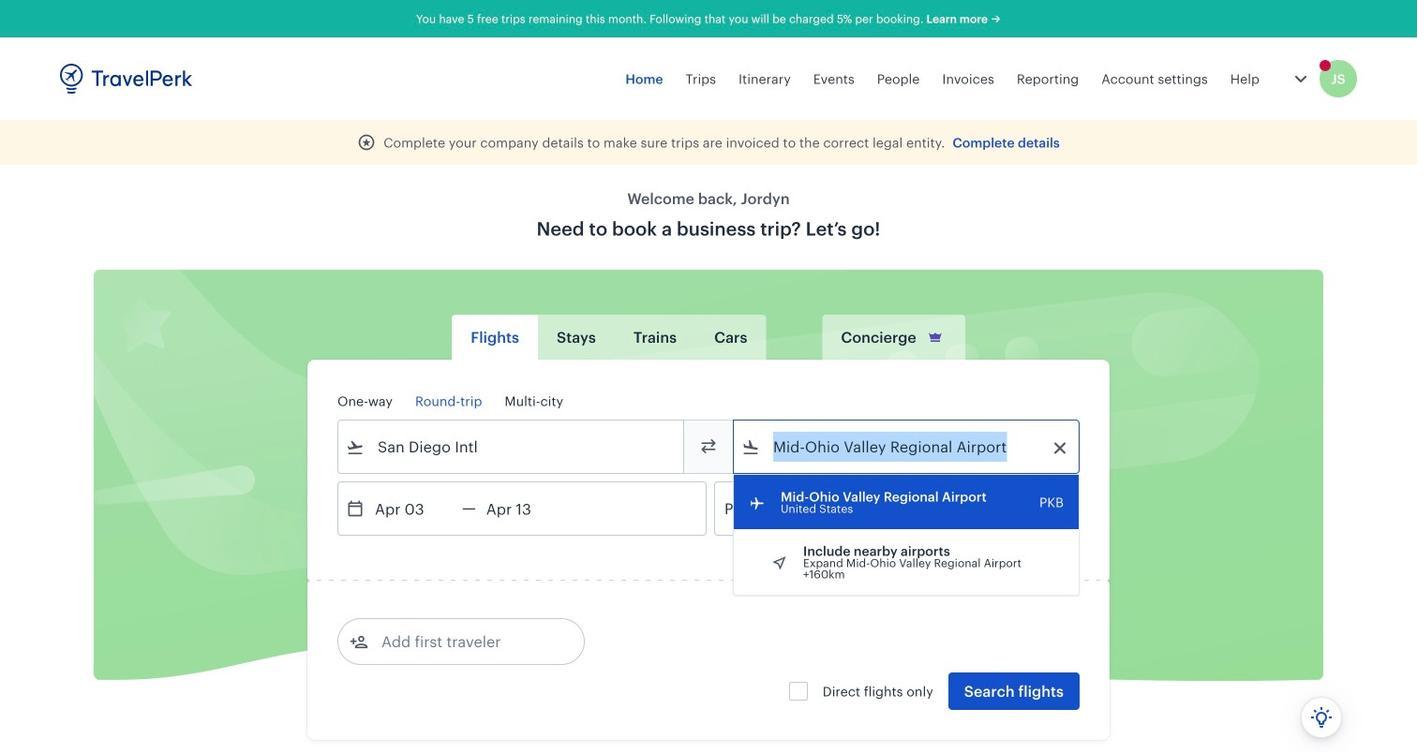Task type: describe. For each thing, give the bounding box(es) containing it.
Add first traveler search field
[[368, 627, 564, 657]]

To search field
[[760, 432, 1055, 462]]



Task type: locate. For each thing, give the bounding box(es) containing it.
Depart text field
[[365, 483, 462, 535]]

From search field
[[365, 432, 659, 462]]

Return text field
[[476, 483, 574, 535]]



